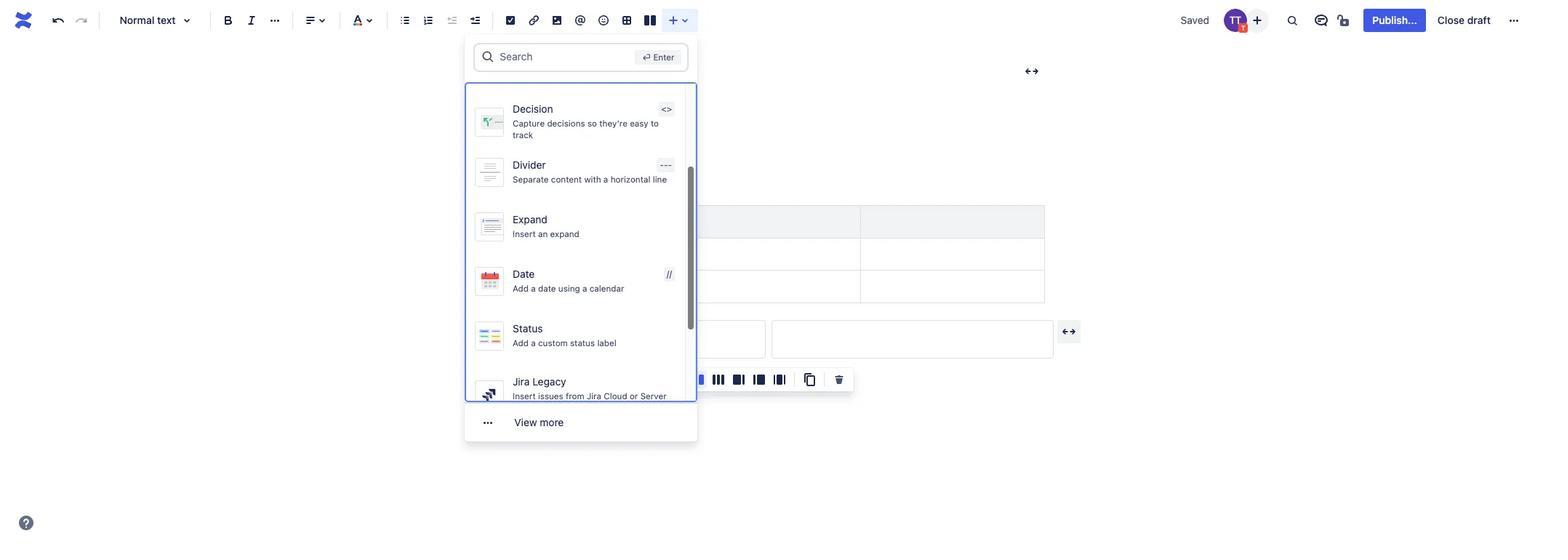 Task type: vqa. For each thing, say whether or not it's contained in the screenshot.
new
no



Task type: locate. For each thing, give the bounding box(es) containing it.
horizontal
[[611, 175, 651, 184]]

a down status
[[532, 338, 536, 348]]

insert inside expand insert an expand
[[513, 229, 536, 238]]

server
[[641, 391, 667, 401]]

⏎ enter
[[643, 52, 675, 62]]

normal text
[[120, 14, 176, 26]]

add header image button
[[594, 88, 714, 106]]

or
[[630, 391, 639, 401]]

two columns image
[[690, 371, 707, 389]]

line
[[653, 175, 668, 184]]

content link
[[584, 63, 622, 80]]

invite to edit image
[[1250, 11, 1267, 29]]

-
[[661, 160, 665, 169], [665, 160, 669, 169], [669, 160, 673, 169]]

Give this page a title text field
[[523, 114, 1046, 138]]

custom
[[539, 338, 568, 348]]

<>
[[662, 104, 673, 114]]

2 - from the left
[[665, 160, 669, 169]]

jira up via
[[513, 375, 530, 388]]

0 vertical spatial add
[[618, 90, 637, 103]]

a right with in the top of the page
[[604, 175, 609, 184]]

jira
[[513, 375, 530, 388], [587, 391, 602, 401]]

saved
[[1181, 14, 1210, 26]]

0 vertical spatial insert
[[513, 229, 536, 238]]

1 - from the left
[[661, 160, 665, 169]]

terry turtle link
[[513, 63, 567, 80]]

table image
[[618, 12, 636, 29]]

via
[[513, 403, 525, 413]]

decision
[[513, 103, 554, 115]]

left sidebar image
[[751, 371, 768, 389]]

you
[[531, 171, 550, 184]]

add inside 'button'
[[618, 90, 637, 103]]

find and replace image
[[1285, 12, 1302, 29]]

expand
[[551, 229, 580, 238]]

jira right from
[[587, 391, 602, 401]]

normal
[[120, 14, 155, 26]]

terry turtle
[[513, 65, 567, 77]]

date
[[539, 284, 557, 293]]

a left the date
[[532, 284, 536, 293]]

2 insert from the top
[[513, 391, 536, 401]]

add down status
[[513, 338, 529, 348]]

1 horizontal spatial jira
[[587, 391, 602, 401]]

1 vertical spatial add
[[513, 284, 529, 293]]

help image
[[17, 514, 35, 532]]

redo ⌘⇧z image
[[73, 12, 90, 29]]

divider
[[513, 158, 546, 171]]

easy
[[631, 119, 649, 128]]

calendar
[[590, 284, 625, 293]]

1 insert from the top
[[513, 229, 536, 238]]

expand
[[513, 213, 548, 226]]

content
[[552, 175, 582, 184]]

advanced search image
[[481, 49, 496, 64]]

italic ⌘i image
[[243, 12, 260, 29]]

---
[[661, 160, 673, 169]]

more image
[[1506, 12, 1524, 29]]

jira legacy insert issues from jira cloud or server via jql
[[513, 375, 667, 413]]

status add a custom status label
[[513, 322, 617, 348]]

header
[[640, 90, 673, 103]]

add a date using a calendar
[[513, 284, 625, 293]]

add inside status add a custom status label
[[513, 338, 529, 348]]

undo ⌘z image
[[49, 12, 67, 29]]

insert down expand
[[513, 229, 536, 238]]

2 vertical spatial add
[[513, 338, 529, 348]]

1 vertical spatial jira
[[587, 391, 602, 401]]

comment icon image
[[1314, 12, 1331, 29]]

terry turtle image
[[1225, 9, 1248, 32]]

add for add header image
[[618, 90, 637, 103]]

decisions
[[548, 119, 586, 128]]

so
[[588, 119, 598, 128]]

with
[[585, 175, 602, 184]]

1 vertical spatial insert
[[513, 391, 536, 401]]

did
[[510, 171, 528, 184]]

add left header
[[618, 90, 637, 103]]

no restrictions image
[[1337, 12, 1354, 29]]

add down date
[[513, 284, 529, 293]]

content
[[584, 65, 622, 77]]

a
[[604, 175, 609, 184], [532, 284, 536, 293], [583, 284, 588, 293], [532, 338, 536, 348]]

insert
[[513, 229, 536, 238], [513, 391, 536, 401]]

add
[[618, 90, 637, 103], [513, 284, 529, 293], [513, 338, 529, 348]]

status
[[571, 338, 596, 348]]

overview
[[639, 65, 683, 77]]

capture decisions so they're easy to track
[[513, 119, 660, 140]]

bullet list ⌘⇧8 image
[[397, 12, 414, 29]]

issues
[[539, 391, 564, 401]]

0 vertical spatial jira
[[513, 375, 530, 388]]

link image
[[525, 12, 543, 29]]

mention image
[[572, 12, 589, 29]]

add header image
[[618, 90, 705, 103]]

from
[[566, 391, 585, 401]]

confluence image
[[12, 9, 35, 32], [12, 9, 35, 32]]

insert up via
[[513, 391, 536, 401]]

outdent ⇧tab image
[[443, 12, 461, 29]]

copy image
[[801, 371, 819, 389]]

action item image
[[502, 12, 520, 29]]

align left image
[[302, 12, 319, 29]]

0 horizontal spatial jira
[[513, 375, 530, 388]]

an
[[539, 229, 548, 238]]



Task type: describe. For each thing, give the bounding box(es) containing it.
add image, video, or file image
[[549, 12, 566, 29]]

a inside status add a custom status label
[[532, 338, 536, 348]]

legacy
[[533, 375, 567, 388]]

close
[[1438, 14, 1466, 26]]

layouts image
[[642, 12, 659, 29]]

know….@
[[553, 171, 603, 184]]

track
[[513, 130, 534, 140]]

capture
[[513, 119, 545, 128]]

⏎
[[643, 52, 651, 62]]

label
[[598, 338, 617, 348]]

to
[[651, 119, 660, 128]]

using
[[559, 284, 581, 293]]

publish...
[[1373, 14, 1418, 26]]

a right using
[[583, 284, 588, 293]]

separate
[[513, 175, 549, 184]]

draft
[[1468, 14, 1492, 26]]

3 - from the left
[[669, 160, 673, 169]]

turtle
[[540, 65, 567, 77]]

make page full-width image
[[1024, 63, 1041, 80]]

did you know….@
[[510, 171, 603, 184]]

move this page image
[[496, 65, 507, 77]]

view more button
[[465, 408, 698, 437]]

three columns with sidebars image
[[771, 371, 789, 389]]

publish... button
[[1365, 9, 1427, 32]]

terry
[[513, 65, 537, 77]]

close draft
[[1438, 14, 1492, 26]]

//
[[667, 269, 673, 279]]

separate content with a horizontal line
[[513, 175, 668, 184]]

add for add a date using a calendar
[[513, 284, 529, 293]]

insert inside the jira legacy insert issues from jira cloud or server via jql
[[513, 391, 536, 401]]

cloud
[[604, 391, 628, 401]]

more
[[540, 416, 564, 429]]

bold ⌘b image
[[220, 12, 237, 29]]

overview link
[[639, 63, 683, 80]]

remove image
[[831, 371, 848, 389]]

search field
[[500, 43, 630, 69]]

enter
[[654, 52, 675, 62]]

they're
[[600, 119, 628, 128]]

indent tab image
[[466, 12, 484, 29]]

right sidebar image
[[731, 371, 748, 389]]

jql
[[527, 403, 543, 413]]

image
[[676, 90, 705, 103]]

emoji image
[[595, 12, 613, 29]]

go wide image
[[1061, 323, 1078, 341]]

normal text button
[[106, 4, 204, 36]]

text
[[157, 14, 176, 26]]

view
[[515, 416, 537, 429]]

Main content area, start typing to enter text. text field
[[484, 168, 1054, 359]]

more formatting image
[[266, 12, 284, 29]]

date
[[513, 268, 535, 280]]

status
[[513, 322, 543, 335]]

three columns image
[[710, 371, 728, 389]]

view more
[[515, 416, 564, 429]]

expand insert an expand
[[513, 213, 580, 238]]

close draft button
[[1430, 9, 1500, 32]]

numbered list ⌘⇧7 image
[[420, 12, 437, 29]]



